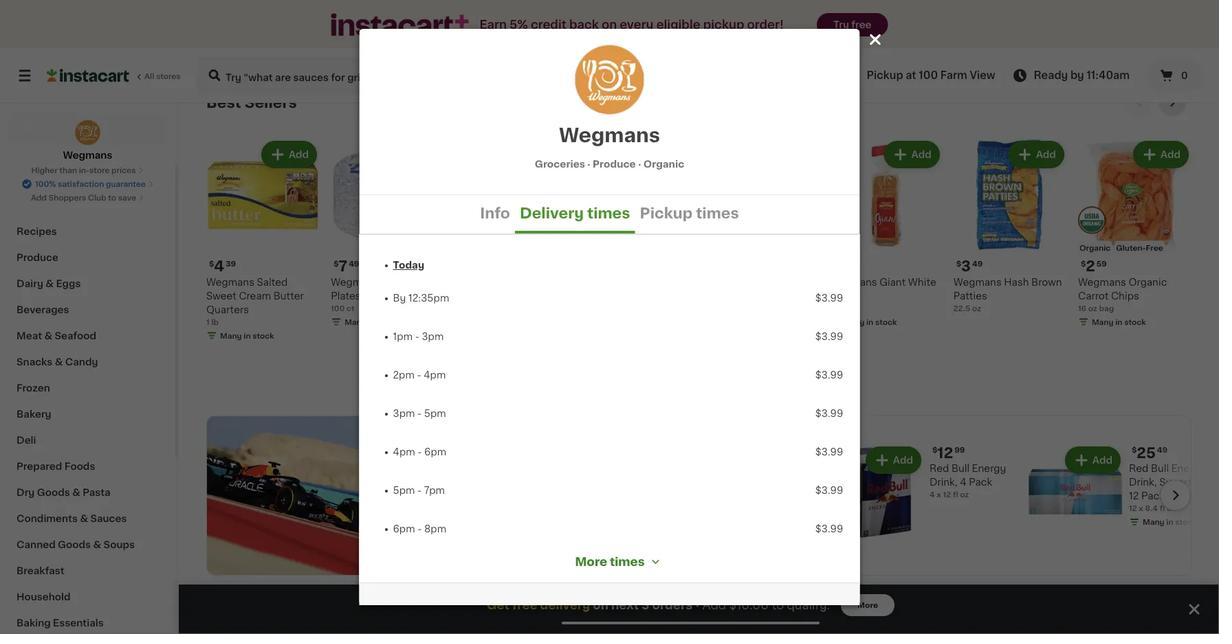 Task type: locate. For each thing, give the bounding box(es) containing it.
0 horizontal spatial 100
[[331, 305, 345, 312]]

paper
[[381, 278, 410, 287]]

oz right 8.4
[[1167, 505, 1176, 513]]

free
[[851, 20, 872, 30], [512, 600, 537, 612]]

2 · from the left
[[638, 159, 641, 169]]

12 down 25
[[1129, 492, 1139, 502]]

0 vertical spatial x
[[937, 492, 941, 499]]

lb down quarters
[[211, 319, 219, 326]]

1 horizontal spatial each
[[508, 18, 527, 26]]

in inside wegmans giant white bread 22 oz many in stock
[[866, 319, 873, 326]]

- left 7pm
[[417, 486, 422, 496]]

$ inside $ 3 49
[[956, 260, 961, 268]]

4 inside 'soli organic baby spinach 4 oz'
[[580, 21, 585, 28]]

0 horizontal spatial each
[[336, 7, 355, 15]]

$ for 2
[[1081, 260, 1086, 268]]

add button
[[263, 143, 316, 168], [512, 143, 565, 168], [636, 143, 689, 168], [885, 143, 938, 168], [1010, 143, 1063, 168], [1134, 143, 1187, 168], [867, 449, 920, 473], [1066, 449, 1119, 473]]

stock inside the wegmans shredded iceberg lettuce 10 oz bag many in stock
[[875, 34, 897, 42]]

0 vertical spatial 3pm
[[422, 332, 444, 342]]

sellers
[[245, 96, 297, 110]]

instacart logo image
[[47, 67, 129, 84]]

0 vertical spatial bag
[[850, 21, 865, 28]]

& left candy
[[55, 358, 63, 367]]

0 button
[[1146, 59, 1203, 92]]

drink, inside the red bull energy drink, 4 pack 4 x 12 fl oz
[[930, 478, 958, 488]]

12 left 8.4
[[1129, 505, 1137, 513]]

pickup
[[867, 70, 903, 80], [640, 206, 693, 220]]

organic inside 'soli organic baby spinach 4 oz'
[[600, 0, 638, 3]]

3 right next
[[642, 600, 649, 612]]

organic up spinach
[[600, 0, 638, 3]]

1 horizontal spatial sponsored badge image
[[1078, 61, 1120, 69]]

1 horizontal spatial drink,
[[1129, 478, 1157, 488]]

info tab
[[475, 195, 515, 234]]

wegmans up sweet
[[206, 278, 254, 287]]

$ inside the $ 25 49
[[1132, 447, 1137, 455]]

bag inside wegmans organic carrot chips 16 oz bag
[[1099, 305, 1114, 312]]

0 vertical spatial to
[[108, 194, 116, 202]]

1 vertical spatial sponsored badge image
[[1078, 61, 1120, 69]]

goods inside "canned goods & soups" link
[[58, 540, 91, 550]]

0 horizontal spatial produce
[[17, 253, 58, 263]]

0 vertical spatial about
[[455, 18, 478, 26]]

1 horizontal spatial to
[[772, 600, 784, 612]]

3pm right "1pm"
[[422, 332, 444, 342]]

drink, for pack
[[1129, 478, 1157, 488]]

bull down 99
[[952, 465, 969, 474]]

red for 4
[[930, 465, 949, 474]]

baking essentials link
[[8, 611, 167, 635]]

2 $3.99 from the top
[[815, 332, 843, 342]]

product group containing 4
[[206, 139, 320, 344]]

12 inside the red bull energy drink, 4 pack 4 x 12 fl oz
[[943, 492, 951, 499]]

many up 11:40am on the top right of the page
[[1092, 48, 1114, 56]]

sponsored badge image for 4 oz
[[580, 31, 621, 39]]

produce down the recipes
[[17, 253, 58, 263]]

1 horizontal spatial energy
[[1171, 465, 1205, 474]]

4pm
[[424, 371, 446, 380], [393, 448, 415, 457]]

2 red from the left
[[1129, 465, 1149, 474]]

on inside treatment tracker modal dialog
[[593, 600, 609, 612]]

dairy & eggs
[[17, 279, 81, 289]]

snacks
[[17, 358, 52, 367]]

$ for 3
[[956, 260, 961, 268]]

wegmans hash brown patties 22.5 oz
[[953, 278, 1062, 312]]

1 inside the wegmans salted sweet cream butter quarters 1 lb
[[206, 319, 210, 326]]

0 horizontal spatial /
[[479, 7, 483, 15]]

bag inside the wegmans shredded iceberg lettuce 10 oz bag many in stock
[[850, 21, 865, 28]]

0 vertical spatial fl
[[953, 492, 958, 499]]

times for pickup
[[696, 206, 739, 220]]

5%
[[510, 19, 528, 31]]

delivery times tab
[[515, 195, 635, 234]]

many in stock down 8.4
[[1143, 519, 1197, 527]]

close modal image
[[867, 31, 884, 48]]

$ up patties
[[956, 260, 961, 268]]

goods down condiments & sauces
[[58, 540, 91, 550]]

& left "pasta"
[[72, 488, 80, 498]]

energy inside the red bull energy drink, 4 pack 4 x 12 fl oz
[[972, 465, 1006, 474]]

more inside button
[[857, 602, 878, 610]]

sponsored badge image up 11:40am on the top right of the page
[[1078, 61, 1120, 69]]

baking essentials
[[17, 619, 104, 628]]

2
[[1086, 259, 1095, 274]]

energy for 4
[[972, 465, 1006, 474]]

0 horizontal spatial wegmans logo image
[[75, 120, 101, 146]]

0 horizontal spatial sponsored badge image
[[580, 31, 621, 39]]

$3.99 for 3pm
[[815, 332, 843, 342]]

/ inside green squash (zucchini) $1.99 / lb about 0.42 lb each
[[727, 21, 730, 28]]

- left 8pm
[[417, 525, 422, 534]]

oz down patties
[[972, 305, 981, 312]]

oz for bread
[[840, 305, 849, 312]]

5pm up 4pm - 6pm
[[424, 409, 446, 419]]

1 vertical spatial wegmans logo image
[[75, 120, 101, 146]]

ready by 11:40am link
[[1012, 67, 1130, 84]]

oz inside the wegmans shredded iceberg lettuce 10 oz bag many in stock
[[839, 21, 848, 28]]

1 horizontal spatial red
[[1129, 465, 1149, 474]]

bull inside red bull energy drink, sugarfree, 12 pack 12 x 8.4 fl oz
[[1151, 465, 1169, 474]]

100 right at
[[919, 70, 938, 80]]

add inside treatment tracker modal dialog
[[702, 600, 726, 612]]

drink, up 8.4
[[1129, 478, 1157, 488]]

0 vertical spatial /
[[479, 7, 483, 15]]

pickup for pickup times
[[640, 206, 693, 220]]

times
[[587, 206, 630, 220], [696, 206, 739, 220], [610, 556, 645, 568]]

red bull energy drink, sugarfree, 12 pack 12 x 8.4 fl oz
[[1129, 465, 1210, 513]]

red inside the red bull energy drink, 4 pack 4 x 12 fl oz
[[930, 465, 949, 474]]

goods down prepared foods
[[37, 488, 70, 498]]

many inside button
[[1092, 48, 1114, 56]]

frozen link
[[8, 375, 167, 402]]

add
[[289, 150, 309, 160], [538, 150, 558, 160], [662, 150, 682, 160], [911, 150, 931, 160], [1036, 150, 1056, 160], [1160, 150, 1181, 160], [31, 194, 47, 202], [893, 456, 913, 466], [1092, 456, 1112, 466], [702, 600, 726, 612]]

many down bread on the right top of the page
[[843, 319, 864, 326]]

49 up patties
[[972, 260, 983, 268]]

1 vertical spatial each
[[508, 18, 527, 26]]

3pm - 5pm
[[393, 409, 446, 419]]

& for snacks
[[55, 358, 63, 367]]

/ down (zucchini)
[[727, 21, 730, 28]]

5 $3.99 from the top
[[815, 448, 843, 457]]

goods for canned
[[58, 540, 91, 550]]

bag for iceberg
[[850, 21, 865, 28]]

3 inside item carousel region
[[961, 259, 971, 274]]

groceries
[[535, 159, 585, 169]]

0 vertical spatial 4pm
[[424, 371, 446, 380]]

0 vertical spatial 3
[[961, 259, 971, 274]]

0 horizontal spatial 4pm
[[393, 448, 415, 457]]

1 horizontal spatial 6pm
[[424, 448, 446, 457]]

- for 8pm
[[417, 525, 422, 534]]

deli
[[17, 436, 36, 446]]

1 horizontal spatial /
[[727, 21, 730, 28]]

0 horizontal spatial 5pm
[[393, 486, 415, 496]]

wegmans for 8.6"
[[331, 278, 379, 287]]

1 vertical spatial fl
[[1160, 505, 1165, 513]]

2pm
[[393, 371, 414, 380]]

1 vertical spatial bag
[[1099, 305, 1114, 312]]

fl down the "$ 12 99" in the right bottom of the page
[[953, 492, 958, 499]]

produce right groceries
[[593, 159, 636, 169]]

100 left the ct
[[331, 305, 345, 312]]

$ inside $ 7 49
[[334, 260, 339, 268]]

fl inside red bull energy drink, sugarfree, 12 pack 12 x 8.4 fl oz
[[1160, 505, 1165, 513]]

lettuce
[[869, 7, 906, 17]]

goods inside the 'dry goods & pasta' link
[[37, 488, 70, 498]]

by
[[393, 294, 406, 303]]

/
[[479, 7, 483, 15], [727, 21, 730, 28]]

x left 8.4
[[1139, 505, 1143, 513]]

1 vertical spatial x
[[1139, 505, 1143, 513]]

pickup inside popup button
[[867, 70, 903, 80]]

2 vertical spatial each
[[757, 32, 776, 39]]

pickup inside tab
[[640, 206, 693, 220]]

all stores
[[144, 73, 181, 80]]

6 $3.99 from the top
[[815, 486, 843, 496]]

0 vertical spatial wegmans logo image
[[575, 45, 644, 114]]

1 red from the left
[[930, 465, 949, 474]]

2pm - 4pm
[[393, 371, 446, 380]]

1 vertical spatial 3
[[642, 600, 649, 612]]

- for 7pm
[[417, 486, 422, 496]]

100% satisfaction guarantee
[[35, 180, 146, 188]]

1 vertical spatial about
[[704, 32, 727, 39]]

product group containing 3
[[953, 139, 1067, 314]]

red down the "$ 12 99" in the right bottom of the page
[[930, 465, 949, 474]]

wegmans logo image
[[575, 45, 644, 114], [75, 120, 101, 146]]

pickup for pickup at 100 farm view
[[867, 70, 903, 80]]

1 horizontal spatial pack
[[1141, 492, 1165, 502]]

view
[[970, 70, 995, 80]]

1 horizontal spatial 49
[[972, 260, 983, 268]]

many down the ct
[[345, 319, 366, 326]]

1 horizontal spatial bull
[[1151, 465, 1169, 474]]

2 energy from the left
[[1171, 465, 1205, 474]]

item carousel region
[[206, 89, 1192, 405]]

fl right 8.4
[[1160, 505, 1165, 513]]

many down quarters
[[220, 332, 242, 340]]

3pm
[[422, 332, 444, 342], [393, 409, 415, 419]]

bread
[[829, 291, 858, 301]]

49 right 7
[[349, 260, 359, 268]]

spinach
[[580, 7, 619, 17]]

wegmans inside the wegmans salted sweet cream butter quarters 1 lb
[[206, 278, 254, 287]]

lb up 0.42
[[732, 21, 739, 28]]

product group
[[580, 0, 693, 42], [1078, 0, 1192, 73], [206, 139, 320, 344], [455, 139, 569, 317], [580, 139, 693, 399], [829, 139, 942, 331], [953, 139, 1067, 314], [1078, 139, 1192, 331]]

salted
[[257, 278, 288, 287]]

product group containing 2
[[1078, 139, 1192, 331]]

12 left 99
[[937, 446, 953, 461]]

0 horizontal spatial bag
[[850, 21, 865, 28]]

/ up 0.82
[[479, 7, 483, 15]]

$3.99 for 4pm
[[815, 371, 843, 380]]

wegmans up carrot on the right top
[[1078, 278, 1126, 287]]

wegmans up plates,
[[331, 278, 379, 287]]

beverages
[[17, 305, 69, 315]]

$ left 39
[[209, 260, 214, 268]]

oz inside red bull energy drink, sugarfree, 12 pack 12 x 8.4 fl oz
[[1167, 505, 1176, 513]]

1 vertical spatial 100
[[331, 305, 345, 312]]

1 horizontal spatial x
[[1139, 505, 1143, 513]]

to right $10.00
[[772, 600, 784, 612]]

1 vertical spatial goods
[[58, 540, 91, 550]]

red bull energy drink, 4 pack 4 x 12 fl oz
[[930, 465, 1006, 499]]

wegmans
[[829, 0, 877, 3], [559, 126, 660, 145], [63, 151, 112, 160], [206, 278, 254, 287], [331, 278, 379, 287], [829, 278, 877, 287], [953, 278, 1002, 287], [1078, 278, 1126, 287]]

1 vertical spatial on
[[593, 600, 609, 612]]

wegmans up bread on the right top of the page
[[829, 278, 877, 287]]

red down 25
[[1129, 465, 1149, 474]]

0 vertical spatial 100
[[919, 70, 938, 80]]

pack inside the red bull energy drink, 4 pack 4 x 12 fl oz
[[969, 478, 992, 488]]

to inside treatment tracker modal dialog
[[772, 600, 784, 612]]

0 horizontal spatial pack
[[969, 478, 992, 488]]

iceberg
[[829, 7, 866, 17]]

1 horizontal spatial 3
[[961, 259, 971, 274]]

groceries · produce · organic
[[535, 159, 684, 169]]

wegmans up "iceberg"
[[829, 0, 877, 3]]

1 vertical spatial to
[[772, 600, 784, 612]]

sponsored badge image down back
[[580, 31, 621, 39]]

free
[[1146, 244, 1163, 252]]

sauces
[[90, 514, 127, 524]]

wegmans inside the wegmans shredded iceberg lettuce 10 oz bag many in stock
[[829, 0, 877, 3]]

0 vertical spatial pickup
[[867, 70, 903, 80]]

& left eggs
[[46, 279, 54, 289]]

oz for lettuce
[[839, 21, 848, 28]]

sponsored badge image
[[580, 31, 621, 39], [1078, 61, 1120, 69]]

1pm
[[393, 332, 413, 342]]

1 energy from the left
[[972, 465, 1006, 474]]

$3.99 for 5pm
[[815, 409, 843, 419]]

& for dairy
[[46, 279, 54, 289]]

lb right 0.82
[[499, 18, 506, 26]]

0 vertical spatial on
[[602, 19, 617, 31]]

0 horizontal spatial more
[[575, 556, 607, 568]]

3pm down 2pm
[[393, 409, 415, 419]]

red bull energy drinks image
[[207, 416, 490, 576]]

sugarfree,
[[1159, 478, 1210, 488]]

1 horizontal spatial pickup
[[867, 70, 903, 80]]

to
[[108, 194, 116, 202], [772, 600, 784, 612]]

1 vertical spatial 6pm
[[393, 525, 415, 534]]

0 horizontal spatial ·
[[587, 159, 591, 169]]

oz right 22
[[840, 305, 849, 312]]

drink, down the "$ 12 99" in the right bottom of the page
[[930, 478, 958, 488]]

5pm
[[424, 409, 446, 419], [393, 486, 415, 496]]

tab list
[[359, 195, 860, 234]]

wegmans logo image up again
[[75, 120, 101, 146]]

& for condiments
[[80, 514, 88, 524]]

0 horizontal spatial bull
[[952, 465, 969, 474]]

brown
[[1031, 278, 1062, 287]]

ready by 11:40am
[[1034, 70, 1130, 80]]

wegmans inside wegmans hash brown patties 22.5 oz
[[953, 278, 1002, 287]]

0 vertical spatial 6pm
[[424, 448, 446, 457]]

4 $3.99 from the top
[[815, 409, 843, 419]]

free for try
[[851, 20, 872, 30]]

red inside red bull energy drink, sugarfree, 12 pack 12 x 8.4 fl oz
[[1129, 465, 1149, 474]]

6pm
[[424, 448, 446, 457], [393, 525, 415, 534]]

on left next
[[593, 600, 609, 612]]

info
[[480, 206, 510, 220]]

free right get
[[512, 600, 537, 612]]

oz inside 'soli organic baby spinach 4 oz'
[[587, 21, 596, 28]]

stock inside wegmans giant white bread 22 oz many in stock
[[875, 319, 897, 326]]

0 horizontal spatial red
[[930, 465, 949, 474]]

49 inside the $ 25 49
[[1157, 447, 1168, 455]]

free inside treatment tracker modal dialog
[[512, 600, 537, 612]]

16
[[1078, 305, 1086, 312]]

each
[[336, 7, 355, 15], [508, 18, 527, 26], [757, 32, 776, 39]]

in inside the wegmans shredded iceberg lettuce 10 oz bag many in stock
[[866, 34, 873, 42]]

1 horizontal spatial bag
[[1099, 305, 1114, 312]]

more inside the more times 
[[575, 556, 607, 568]]

49 inside $ 3 49
[[972, 260, 983, 268]]

$ inside the "$ 12 99"
[[932, 447, 937, 455]]

1pm - 3pm
[[393, 332, 444, 342]]

oz right 10
[[839, 21, 848, 28]]

0 vertical spatial more
[[575, 556, 607, 568]]

None search field
[[197, 56, 621, 95]]

more button
[[841, 595, 895, 617]]

recipes link
[[8, 219, 167, 245]]

oz inside wegmans giant white bread 22 oz many in stock
[[840, 305, 849, 312]]

& inside 'link'
[[46, 279, 54, 289]]

sweet
[[206, 291, 236, 301]]

free down "iceberg"
[[851, 20, 872, 30]]

oz down spinach
[[587, 21, 596, 28]]

many down 1 each
[[345, 21, 366, 28]]

$ left 99
[[932, 447, 937, 455]]

0 horizontal spatial 3
[[642, 600, 649, 612]]

1 horizontal spatial ·
[[638, 159, 641, 169]]

- right 2pm
[[417, 371, 421, 380]]

organic inside wegmans organic carrot chips 16 oz bag
[[1129, 278, 1167, 287]]

$ 2 59
[[1081, 259, 1107, 274]]

eligible
[[656, 19, 700, 31]]

4pm up 5pm - 7pm
[[393, 448, 415, 457]]

bag
[[850, 21, 865, 28], [1099, 305, 1114, 312]]

0 vertical spatial sponsored badge image
[[580, 31, 621, 39]]

3 inside treatment tracker modal dialog
[[642, 600, 649, 612]]

organic up chips
[[1129, 278, 1167, 287]]

1 drink, from the left
[[930, 478, 958, 488]]

in
[[368, 21, 375, 28], [493, 32, 500, 39], [866, 34, 873, 42], [1115, 48, 1122, 56], [368, 319, 375, 326], [866, 319, 873, 326], [1115, 319, 1122, 326], [244, 332, 251, 340], [1166, 519, 1173, 527]]

about down $2.29
[[455, 18, 478, 26]]

times for more
[[610, 556, 645, 568]]

pickup at 100 farm view button
[[845, 56, 995, 95]]

red for sugarfree,
[[1129, 465, 1149, 474]]

wegmans logo image down 'earn 5% credit back on every eligible pickup order!'
[[575, 45, 644, 114]]

treatment tracker modal dialog
[[179, 585, 1219, 635]]

many down 0.82
[[469, 32, 491, 39]]

times for delivery
[[587, 206, 630, 220]]

delivery
[[520, 206, 584, 220]]

0 vertical spatial produce
[[593, 159, 636, 169]]

- down 3pm - 5pm
[[418, 448, 422, 457]]

goods
[[37, 488, 70, 498], [58, 540, 91, 550]]

bag down carrot on the right top
[[1099, 305, 1114, 312]]

drink, inside red bull energy drink, sugarfree, 12 pack 12 x 8.4 fl oz
[[1129, 478, 1157, 488]]

1 horizontal spatial more
[[857, 602, 878, 610]]

many in stock down 1 each
[[345, 21, 399, 28]]

1 bull from the left
[[952, 465, 969, 474]]

6pm - 8pm
[[393, 525, 446, 534]]

1 horizontal spatial 5pm
[[424, 409, 446, 419]]

at
[[906, 70, 916, 80]]

4 left 39
[[214, 259, 224, 274]]

dry
[[17, 488, 35, 498]]

0 horizontal spatial to
[[108, 194, 116, 202]]

each inside $2.29 / lb about 0.82 lb each
[[508, 18, 527, 26]]

about
[[455, 18, 478, 26], [704, 32, 727, 39]]

1 horizontal spatial free
[[851, 20, 872, 30]]

4 down spinach
[[580, 21, 585, 28]]

more for more
[[857, 602, 878, 610]]

drink, for 4
[[930, 478, 958, 488]]

wegmans inside wegmans paper plates, medium,  8.6" 100 ct
[[331, 278, 379, 287]]

1 vertical spatial more
[[857, 602, 878, 610]]

0 vertical spatial free
[[851, 20, 872, 30]]

oz inside wegmans hash brown patties 22.5 oz
[[972, 305, 981, 312]]

red bull energy drinks image
[[502, 445, 527, 469]]

canned goods & soups
[[17, 540, 135, 550]]

pack
[[969, 478, 992, 488], [1141, 492, 1165, 502]]

2 horizontal spatial each
[[757, 32, 776, 39]]

0 horizontal spatial energy
[[972, 465, 1006, 474]]

quarters
[[206, 305, 249, 315]]

0 vertical spatial 5pm
[[424, 409, 446, 419]]

2 drink, from the left
[[1129, 478, 1157, 488]]

lb up 0.82
[[484, 7, 492, 15]]

0 horizontal spatial 1
[[206, 319, 210, 326]]

more right qualify.
[[857, 602, 878, 610]]

1 horizontal spatial 100
[[919, 70, 938, 80]]

order!
[[747, 19, 784, 31]]

in inside button
[[1115, 48, 1122, 56]]

many in stock inside many in stock button
[[1092, 48, 1146, 56]]

$ for 12
[[932, 447, 937, 455]]

/ inside $2.29 / lb about 0.82 lb each
[[479, 7, 483, 15]]

0 horizontal spatial x
[[937, 492, 941, 499]]

oz for chips
[[1088, 305, 1097, 312]]

meat
[[17, 331, 42, 341]]

1 vertical spatial free
[[512, 600, 537, 612]]

0 horizontal spatial free
[[512, 600, 537, 612]]

12 down the "$ 12 99" in the right bottom of the page
[[943, 492, 951, 499]]

1 vertical spatial /
[[727, 21, 730, 28]]

eggs
[[56, 279, 81, 289]]

1 horizontal spatial fl
[[1160, 505, 1165, 513]]

many in stock down quarters
[[220, 332, 274, 340]]

try
[[833, 20, 849, 30]]

wegmans for 10
[[829, 0, 877, 3]]

3 $3.99 from the top
[[815, 371, 843, 380]]

by
[[1070, 70, 1084, 80]]

energy inside red bull energy drink, sugarfree, 12 pack 12 x 8.4 fl oz
[[1171, 465, 1205, 474]]

& left sauces at bottom
[[80, 514, 88, 524]]

4pm - 6pm
[[393, 448, 446, 457]]

many down 8.4
[[1143, 519, 1165, 527]]

- right "1pm"
[[415, 332, 419, 342]]

1 vertical spatial produce
[[17, 253, 58, 263]]

49 inside $ 7 49
[[349, 260, 359, 268]]

0 horizontal spatial 3pm
[[393, 409, 415, 419]]

produce
[[593, 159, 636, 169], [17, 253, 58, 263]]

oz for patties
[[972, 305, 981, 312]]

49 right 25
[[1157, 447, 1168, 455]]

& right meat
[[44, 331, 52, 341]]

wegmans inside wegmans giant white bread 22 oz many in stock
[[829, 278, 877, 287]]

100 inside popup button
[[919, 70, 938, 80]]

milk
[[206, 600, 238, 614]]

0 horizontal spatial drink,
[[930, 478, 958, 488]]

2 bull from the left
[[1151, 465, 1169, 474]]

0.42
[[729, 32, 746, 39]]

0 horizontal spatial fl
[[953, 492, 958, 499]]

soups
[[104, 540, 135, 550]]

4pm right 2pm
[[424, 371, 446, 380]]

many in stock down chips
[[1092, 319, 1146, 326]]

wegmans up patties
[[953, 278, 1002, 287]]

express icon image
[[331, 13, 469, 36]]

x down the "$ 12 99" in the right bottom of the page
[[937, 492, 941, 499]]

organic gluten-free
[[1079, 244, 1163, 252]]

1 vertical spatial 1
[[206, 319, 210, 326]]

0 horizontal spatial 49
[[349, 260, 359, 268]]

wegmans inside wegmans organic carrot chips 16 oz bag
[[1078, 278, 1126, 287]]

times inside the more times 
[[610, 556, 645, 568]]

10
[[829, 21, 838, 28]]

ready
[[1034, 70, 1068, 80]]

buy
[[39, 151, 58, 160]]

oz down the "$ 12 99" in the right bottom of the page
[[960, 492, 969, 499]]

1 horizontal spatial wegmans logo image
[[575, 45, 644, 114]]

wegmans for 16
[[1078, 278, 1126, 287]]

1 vertical spatial pack
[[1141, 492, 1165, 502]]

- down 2pm - 4pm
[[417, 409, 422, 419]]

0 vertical spatial pack
[[969, 478, 992, 488]]

oz inside wegmans organic carrot chips 16 oz bag
[[1088, 305, 1097, 312]]

$ inside $ 2 59
[[1081, 260, 1086, 268]]

$ inside $ 4 39
[[209, 260, 214, 268]]

2 horizontal spatial 49
[[1157, 447, 1168, 455]]

0 vertical spatial each
[[336, 7, 355, 15]]

lists
[[39, 178, 62, 188]]

produce link
[[8, 245, 167, 271]]

1 horizontal spatial about
[[704, 32, 727, 39]]

$1.49 element
[[829, 258, 942, 276]]

7 $3.99 from the top
[[815, 525, 843, 534]]

oz
[[587, 21, 596, 28], [839, 21, 848, 28], [840, 305, 849, 312], [972, 305, 981, 312], [1088, 305, 1097, 312], [960, 492, 969, 499], [1167, 505, 1176, 513]]

1 vertical spatial pickup
[[640, 206, 693, 220]]

6pm left 8pm
[[393, 525, 415, 534]]

many in stock up 11:40am on the top right of the page
[[1092, 48, 1146, 56]]

0 vertical spatial goods
[[37, 488, 70, 498]]

$ up red bull energy drink, sugarfree, 12 pack 12 x 8.4 fl oz
[[1132, 447, 1137, 455]]

bull for sugarfree,
[[1151, 465, 1169, 474]]

bull inside the red bull energy drink, 4 pack 4 x 12 fl oz
[[952, 465, 969, 474]]

$ left 59
[[1081, 260, 1086, 268]]

on down spinach
[[602, 19, 617, 31]]



Task type: vqa. For each thing, say whether or not it's contained in the screenshot.
PACK in the "Red Bull Energy Drink, 4 Pack 4 x 12 fl oz"
yes



Task type: describe. For each thing, give the bounding box(es) containing it.
free for get
[[512, 600, 537, 612]]

carrot
[[1078, 291, 1109, 301]]

1 vertical spatial 3pm
[[393, 409, 415, 419]]

- for 3pm
[[415, 332, 419, 342]]

about inside green squash (zucchini) $1.99 / lb about 0.42 lb each
[[704, 32, 727, 39]]

organic up 59
[[1079, 244, 1111, 252]]

credit
[[531, 19, 566, 31]]

& left soups
[[93, 540, 101, 550]]

stores
[[156, 73, 181, 80]]

wegmans logo image inside wegmans link
[[75, 120, 101, 146]]

wegmans for 22
[[829, 278, 877, 287]]

pickup times
[[640, 206, 739, 220]]

lb right 0.42
[[748, 32, 755, 39]]

save
[[118, 194, 136, 202]]

prepared
[[17, 462, 62, 472]]

stock inside button
[[1124, 48, 1146, 56]]

& for meat
[[44, 331, 52, 341]]

more times 
[[575, 556, 661, 568]]

green
[[704, 0, 734, 3]]

wegmans up higher than in-store prices link
[[63, 151, 112, 160]]

lb inside the wegmans salted sweet cream butter quarters 1 lb
[[211, 319, 219, 326]]

many in stock down earn
[[469, 32, 523, 39]]

higher
[[31, 167, 58, 174]]

many inside wegmans giant white bread 22 oz many in stock
[[843, 319, 864, 326]]

- for 6pm
[[418, 448, 422, 457]]

1 horizontal spatial 4pm
[[424, 371, 446, 380]]


[[650, 557, 661, 568]]

8.4
[[1145, 505, 1158, 513]]

$2.29
[[455, 7, 477, 15]]

$ for 7
[[334, 260, 339, 268]]

gluten-
[[1116, 244, 1146, 252]]

$3.99 for 8pm
[[815, 525, 843, 534]]

oz inside the red bull energy drink, 4 pack 4 x 12 fl oz
[[960, 492, 969, 499]]

dry goods & pasta
[[17, 488, 110, 498]]

$3.99 for 7pm
[[815, 486, 843, 496]]

- for 4pm
[[417, 371, 421, 380]]

25
[[1137, 446, 1156, 461]]

today
[[393, 261, 424, 270]]

condiments & sauces
[[17, 514, 127, 524]]

49 for 3
[[972, 260, 983, 268]]

next
[[611, 600, 639, 612]]

- for 5pm
[[417, 409, 422, 419]]

add shoppers club to save
[[31, 194, 136, 202]]

meat & seafood
[[17, 331, 96, 341]]

x inside red bull energy drink, sugarfree, 12 pack 12 x 8.4 fl oz
[[1139, 505, 1143, 513]]

many in stock down the ct
[[345, 319, 399, 326]]

sponsored badge image for many in stock
[[1078, 61, 1120, 69]]

many inside the wegmans shredded iceberg lettuce 10 oz bag many in stock
[[843, 34, 864, 42]]

1 horizontal spatial produce
[[593, 159, 636, 169]]

$25.49 element
[[730, 445, 822, 462]]

product group containing soli organic baby spinach
[[580, 0, 693, 42]]

in-
[[79, 167, 89, 174]]

organic up pickup times
[[643, 159, 684, 169]]

1 horizontal spatial 3pm
[[422, 332, 444, 342]]

wegmans organic carrot chips 16 oz bag
[[1078, 278, 1167, 312]]

breakfast
[[17, 567, 64, 576]]

seafood
[[55, 331, 96, 341]]

chips
[[1111, 291, 1139, 301]]

100 inside wegmans paper plates, medium,  8.6" 100 ct
[[331, 305, 345, 312]]

$ 3 49
[[956, 259, 983, 274]]

each inside green squash (zucchini) $1.99 / lb about 0.42 lb each
[[757, 32, 776, 39]]

than
[[59, 167, 77, 174]]

it
[[60, 151, 67, 160]]

1 · from the left
[[587, 159, 591, 169]]

canned goods & soups link
[[8, 532, 167, 558]]

100%
[[35, 180, 56, 188]]

oz for spinach
[[587, 21, 596, 28]]

satisfaction
[[58, 180, 104, 188]]

11:40am
[[1087, 70, 1130, 80]]

earn 5% credit back on every eligible pickup order!
[[480, 19, 784, 31]]

pack inside red bull energy drink, sugarfree, 12 pack 12 x 8.4 fl oz
[[1141, 492, 1165, 502]]

bakery link
[[8, 402, 167, 428]]

4 inside item carousel region
[[214, 259, 224, 274]]

about inside $2.29 / lb about 0.82 lb each
[[455, 18, 478, 26]]

4 down 99
[[960, 478, 967, 488]]

1 vertical spatial 5pm
[[393, 486, 415, 496]]

1 vertical spatial 4pm
[[393, 448, 415, 457]]

$3.99 for 6pm
[[815, 448, 843, 457]]

many in stock button
[[1078, 0, 1192, 60]]

dairy
[[17, 279, 43, 289]]

product group containing many in stock
[[1078, 0, 1192, 73]]

more for more times 
[[575, 556, 607, 568]]

giant
[[880, 278, 906, 287]]

7pm
[[424, 486, 445, 496]]

x inside the red bull energy drink, 4 pack 4 x 12 fl oz
[[937, 492, 941, 499]]

0 horizontal spatial 6pm
[[393, 525, 415, 534]]

$ 4 39
[[209, 259, 236, 274]]

get
[[487, 600, 509, 612]]

tab list containing info
[[359, 195, 860, 234]]

wegmans for butter
[[206, 278, 254, 287]]

$ for 25
[[1132, 447, 1137, 455]]

49 for 25
[[1157, 447, 1168, 455]]

wegmans salted sweet cream butter quarters 1 lb
[[206, 278, 304, 326]]

wegmans for 22.5
[[953, 278, 1002, 287]]

deli link
[[8, 428, 167, 454]]

bull for 4
[[952, 465, 969, 474]]

frozen
[[17, 384, 50, 393]]

earn
[[480, 19, 507, 31]]

$ 25 49
[[1132, 446, 1168, 461]]

energy for sugarfree,
[[1171, 465, 1205, 474]]

best sellers
[[206, 96, 297, 110]]

many down carrot on the right top
[[1092, 319, 1114, 326]]

back
[[569, 19, 599, 31]]

beverages link
[[8, 297, 167, 323]]

farm
[[940, 70, 967, 80]]

by 12:35pm
[[393, 294, 449, 303]]

49 for 7
[[349, 260, 359, 268]]

higher than in-store prices
[[31, 167, 136, 174]]

lists link
[[8, 169, 167, 197]]

1 horizontal spatial 1
[[331, 7, 334, 15]]

$ 7 49
[[334, 259, 359, 274]]

bag for carrot
[[1099, 305, 1114, 312]]

0.82
[[480, 18, 497, 26]]

soli
[[580, 0, 597, 3]]

prices
[[111, 167, 136, 174]]

soli organic baby spinach 4 oz
[[580, 0, 666, 28]]

pickup at 100 farm view
[[867, 70, 995, 80]]

baby
[[641, 0, 666, 3]]

qualify.
[[787, 600, 830, 612]]

$ for 4
[[209, 260, 214, 268]]

22.5
[[953, 305, 970, 312]]

$ 12 99
[[932, 446, 965, 461]]

1 $3.99 from the top
[[815, 294, 843, 303]]

4 down the "$ 12 99" in the right bottom of the page
[[930, 492, 935, 499]]

39
[[226, 260, 236, 268]]

foods
[[64, 462, 95, 472]]

goods for dry
[[37, 488, 70, 498]]

butter
[[273, 291, 304, 301]]

pickup times tab
[[635, 195, 744, 234]]

wegmans paper plates, medium,  8.6" 100 ct
[[331, 278, 430, 312]]

wegmans up groceries · produce · organic
[[559, 126, 660, 145]]

$10.00
[[729, 600, 769, 612]]

candy
[[65, 358, 98, 367]]

$1.99
[[704, 21, 725, 28]]

club
[[88, 194, 106, 202]]

patties
[[953, 291, 987, 301]]

fl inside the red bull energy drink, 4 pack 4 x 12 fl oz
[[953, 492, 958, 499]]

buy it again link
[[8, 142, 167, 169]]



